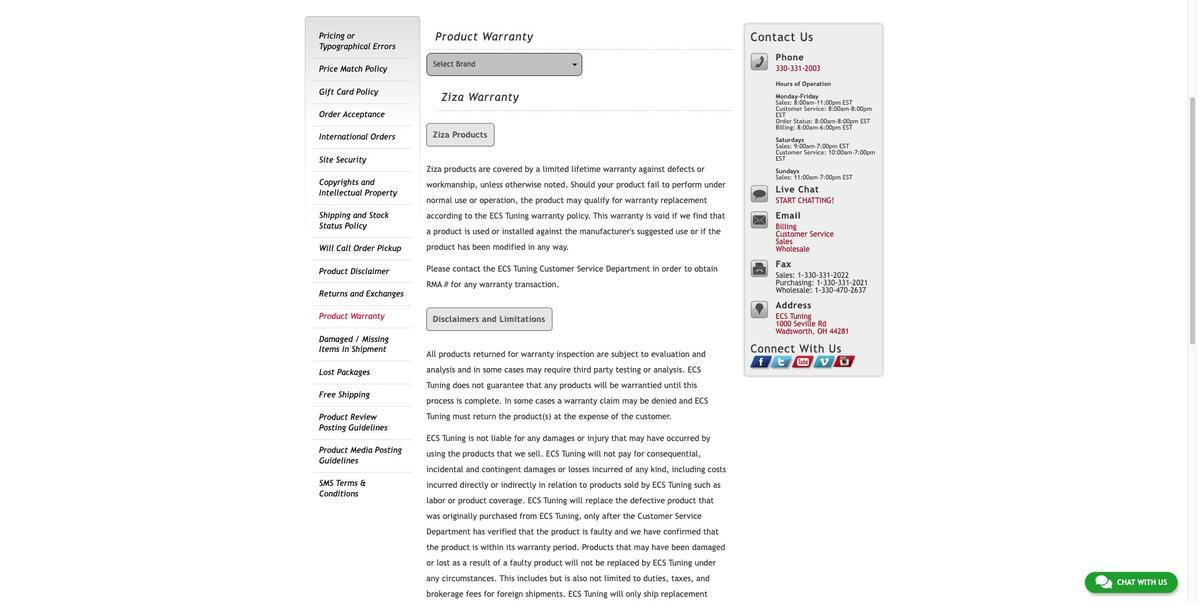 Task type: locate. For each thing, give the bounding box(es) containing it.
1 vertical spatial as
[[453, 559, 460, 568]]

products down third
[[560, 381, 592, 390]]

for inside all products returned for warranty inspection are subject to evaluation and analysis and in some cases may require third party testing or analysis. ecs tuning does not guarantee that any products will be warrantied until this process is complete. in some cases a warranty claim may be denied and ecs tuning must return the product(s) at the expense of the customer.
[[508, 350, 519, 359]]

disclaimers and limitations
[[433, 315, 546, 324]]

0 horizontal spatial cases
[[504, 365, 524, 375]]

fax sales: 1-330-331-2022 purchasing: 1-330-331-2021 wholesale: 1-330-470-2637
[[776, 259, 868, 295]]

1 vertical spatial under
[[695, 559, 716, 568]]

use
[[455, 196, 467, 205], [676, 227, 688, 237]]

the right at
[[564, 412, 576, 421]]

tuning down process
[[427, 412, 450, 421]]

0 vertical spatial us
[[800, 30, 814, 44]]

products up analysis
[[439, 350, 471, 359]]

1 horizontal spatial if
[[701, 227, 706, 237]]

1 horizontal spatial against
[[639, 165, 665, 174]]

1 vertical spatial we
[[515, 449, 526, 459]]

require
[[544, 365, 571, 375]]

guidelines for media
[[319, 456, 358, 466]]

pricing
[[319, 31, 345, 41]]

#
[[444, 280, 448, 290]]

this up foreign
[[500, 574, 515, 583]]

that up "pay"
[[611, 434, 627, 443]]

1 horizontal spatial us
[[829, 342, 842, 355]]

occurred
[[667, 434, 699, 443]]

pay
[[618, 449, 631, 459]]

2 vertical spatial be
[[596, 559, 605, 568]]

to right subject
[[641, 350, 649, 359]]

1 horizontal spatial order
[[353, 244, 375, 253]]

billing:
[[776, 124, 795, 131]]

products up 'workmanship,'
[[444, 165, 476, 174]]

if
[[672, 212, 677, 221], [701, 227, 706, 237]]

1 vertical spatial are
[[597, 350, 609, 359]]

are inside ziza products are covered by a limited lifetime warranty against defects or workmanship, unless otherwise noted. should your product fail to perform under normal use or operation, the product may qualify for warranty replacement according to the ecs tuning warranty policy. this warranty is void if we find that a product is used or installed against the manufacturer's suggested use or if the product has been modified in any way.
[[479, 165, 491, 174]]

not
[[472, 381, 484, 390], [477, 434, 489, 443], [604, 449, 616, 459], [581, 559, 593, 568], [590, 574, 602, 583]]

monday-
[[776, 93, 800, 100]]

product up returns
[[319, 267, 348, 276]]

free shipping link
[[319, 390, 370, 400]]

0 vertical spatial incurred
[[592, 465, 623, 474]]

billing
[[776, 223, 797, 232]]

to inside please contact the ecs tuning customer service department in order to obtain rma # for any warranty transaction.
[[684, 265, 692, 274]]

1 vertical spatial against
[[536, 227, 563, 237]]

0 horizontal spatial has
[[458, 243, 470, 252]]

1 sales: from the top
[[776, 99, 792, 106]]

or left operation,
[[470, 196, 477, 205]]

2022
[[833, 271, 849, 280]]

or down find at top right
[[691, 227, 698, 237]]

any down require at bottom
[[544, 381, 557, 390]]

should
[[571, 181, 595, 190]]

are up party
[[597, 350, 609, 359]]

0 vertical spatial we
[[680, 212, 691, 221]]

1 vertical spatial use
[[676, 227, 688, 237]]

call
[[336, 244, 351, 253]]

0 horizontal spatial limited
[[543, 165, 569, 174]]

contingent
[[482, 465, 521, 474]]

warranty down contact
[[479, 280, 512, 290]]

service: down friday
[[804, 105, 827, 112]]

2 vertical spatial we
[[631, 527, 641, 537]]

customer inside email billing customer service sales wholesale
[[776, 230, 808, 239]]

11:00am-
[[794, 174, 820, 181]]

and
[[361, 178, 375, 187], [353, 211, 366, 220], [350, 289, 364, 299], [482, 315, 497, 324], [692, 350, 706, 359], [458, 365, 471, 375], [679, 396, 693, 406], [466, 465, 479, 474], [615, 527, 628, 537], [696, 574, 710, 583]]

its
[[506, 543, 515, 552]]

1 horizontal spatial this
[[593, 212, 608, 221]]

0 vertical spatial under
[[705, 181, 726, 190]]

has up contact
[[458, 243, 470, 252]]

2 vertical spatial policy
[[345, 221, 367, 231]]

is inside all products returned for warranty inspection are subject to evaluation and analysis and in some cases may require third party testing or analysis. ecs tuning does not guarantee that any products will be warrantied until this process is complete. in some cases a warranty claim may be denied and ecs tuning must return the product(s) at the expense of the customer.
[[457, 396, 462, 406]]

product disclaimer link
[[319, 267, 389, 276]]

acceptance
[[343, 110, 385, 119]]

guidelines down review
[[349, 423, 388, 433]]

guidelines inside product review posting guidelines
[[349, 423, 388, 433]]

tuning inside please contact the ecs tuning customer service department in order to obtain rma # for any warranty transaction.
[[514, 265, 537, 274]]

policy.
[[567, 212, 591, 221]]

the inside please contact the ecs tuning customer service department in order to obtain rma # for any warranty transaction.
[[483, 265, 495, 274]]

rd
[[818, 320, 827, 329]]

and up the does on the left of the page
[[458, 365, 471, 375]]

department inside ecs tuning is not liable for any damages or injury that may have occurred by using the products that we sell. ecs tuning will not pay for consequential, incidental and contingent damages or losses incurred of any kind, including costs incurred directly or indirectly in relation to products sold by ecs tuning such as labor or product coverage. ecs tuning will replace the defective product that was originally purchased from ecs tuning, only after the customer service department has verified that the product is faulty and we have confirmed that the product is within its warranty period. products that may have been damaged or lost as a result of a faulty product will not be replaced by ecs tuning under any circumstances. this includes but is also not limited to duties, taxes, and brokerage fees for foreign shipments. ecs tuning will only ship r
[[427, 527, 471, 537]]

product for product warranty link
[[319, 312, 348, 321]]

coverage.
[[489, 496, 525, 506]]

1 service: from the top
[[804, 105, 827, 112]]

or right used
[[492, 227, 500, 237]]

incidental
[[427, 465, 463, 474]]

1 horizontal spatial been
[[672, 543, 690, 552]]

3 sales: from the top
[[776, 174, 792, 181]]

warranty inside please contact the ecs tuning customer service department in order to obtain rma # for any warranty transaction.
[[479, 280, 512, 290]]

for right #
[[451, 280, 462, 290]]

is down replace
[[582, 527, 588, 537]]

faulty
[[591, 527, 612, 537], [510, 559, 532, 568]]

0 vertical spatial are
[[479, 165, 491, 174]]

8:00am-
[[794, 99, 817, 106], [829, 105, 851, 112], [815, 118, 838, 125], [797, 124, 820, 131]]

chat with us link
[[1085, 572, 1178, 594]]

has inside ziza products are covered by a limited lifetime warranty against defects or workmanship, unless otherwise noted. should your product fail to perform under normal use or operation, the product may qualify for warranty replacement according to the ecs tuning warranty policy. this warranty is void if we find that a product is used or installed against the manufacturer's suggested use or if the product has been modified in any way.
[[458, 243, 470, 252]]

1 vertical spatial posting
[[375, 446, 402, 455]]

returns and exchanges
[[319, 289, 404, 299]]

2 vertical spatial us
[[1158, 579, 1167, 587]]

a up otherwise
[[536, 165, 540, 174]]

8:00pm down '11:00pm'
[[838, 118, 859, 125]]

0 vertical spatial some
[[483, 365, 502, 375]]

or right defects
[[697, 165, 705, 174]]

have down customer.
[[647, 434, 664, 443]]

indirectly
[[501, 481, 536, 490]]

live
[[776, 184, 795, 195]]

some
[[483, 365, 502, 375], [514, 396, 533, 406]]

330- down phone
[[776, 64, 790, 73]]

0 vertical spatial policy
[[365, 64, 387, 74]]

331-
[[790, 64, 805, 73], [819, 271, 833, 280], [838, 279, 853, 288]]

0 horizontal spatial 331-
[[790, 64, 805, 73]]

analysis
[[427, 365, 455, 375]]

shipping down the packages
[[338, 390, 370, 400]]

0 horizontal spatial against
[[536, 227, 563, 237]]

in down returned
[[474, 365, 480, 375]]

will inside all products returned for warranty inspection are subject to evaluation and analysis and in some cases may require third party testing or analysis. ecs tuning does not guarantee that any products will be warrantied until this process is complete. in some cases a warranty claim may be denied and ecs tuning must return the product(s) at the expense of the customer.
[[594, 381, 607, 390]]

by up otherwise
[[525, 165, 534, 174]]

in inside please contact the ecs tuning customer service department in order to obtain rma # for any warranty transaction.
[[653, 265, 659, 274]]

2021
[[853, 279, 868, 288]]

must
[[453, 412, 471, 421]]

that down such
[[699, 496, 714, 506]]

2 horizontal spatial we
[[680, 212, 691, 221]]

have down the confirmed on the right
[[652, 543, 669, 552]]

2 horizontal spatial order
[[776, 118, 792, 125]]

shipping
[[319, 211, 351, 220], [338, 390, 370, 400]]

product up select brand
[[435, 30, 478, 43]]

2 sales: from the top
[[776, 143, 792, 150]]

0 horizontal spatial been
[[472, 243, 490, 252]]

we left find at top right
[[680, 212, 691, 221]]

of
[[795, 80, 800, 87], [611, 412, 619, 421], [626, 465, 633, 474], [493, 559, 501, 568]]

1 horizontal spatial be
[[610, 381, 619, 390]]

not left liable
[[477, 434, 489, 443]]

0 horizontal spatial chat
[[798, 184, 819, 195]]

returns and exchanges link
[[319, 289, 404, 299]]

1 vertical spatial guidelines
[[319, 456, 358, 466]]

or up typographical
[[347, 31, 355, 41]]

not inside all products returned for warranty inspection are subject to evaluation and analysis and in some cases may require third party testing or analysis. ecs tuning does not guarantee that any products will be warrantied until this process is complete. in some cases a warranty claim may be denied and ecs tuning must return the product(s) at the expense of the customer.
[[472, 381, 484, 390]]

damaged / missing items in shipment link
[[319, 335, 389, 354]]

select
[[433, 60, 454, 69]]

not left "pay"
[[604, 449, 616, 459]]

in down damaged
[[342, 345, 349, 354]]

will down party
[[594, 381, 607, 390]]

copyrights and intellectual property
[[319, 178, 397, 198]]

service: left 10:00am-
[[804, 149, 827, 156]]

the down from
[[537, 527, 549, 537]]

any left kind,
[[636, 465, 648, 474]]

0 vertical spatial ziza
[[441, 91, 464, 104]]

0 vertical spatial against
[[639, 165, 665, 174]]

1 vertical spatial incurred
[[427, 481, 458, 490]]

status:
[[794, 118, 813, 125]]

2 vertical spatial service
[[675, 512, 702, 521]]

may up replaced
[[634, 543, 649, 552]]

be down warrantied
[[640, 396, 649, 406]]

are inside all products returned for warranty inspection are subject to evaluation and analysis and in some cases may require third party testing or analysis. ecs tuning does not guarantee that any products will be warrantied until this process is complete. in some cases a warranty claim may be denied and ecs tuning must return the product(s) at the expense of the customer.
[[597, 350, 609, 359]]

ecs inside please contact the ecs tuning customer service department in order to obtain rma # for any warranty transaction.
[[498, 265, 511, 274]]

sms terms & conditions link
[[319, 479, 366, 499]]

for
[[612, 196, 623, 205], [451, 280, 462, 290], [508, 350, 519, 359], [514, 434, 525, 443], [634, 449, 645, 459], [484, 590, 495, 599]]

this inside ecs tuning is not liable for any damages or injury that may have occurred by using the products that we sell. ecs tuning will not pay for consequential, incidental and contingent damages or losses incurred of any kind, including costs incurred directly or indirectly in relation to products sold by ecs tuning such as labor or product coverage. ecs tuning will replace the defective product that was originally purchased from ecs tuning, only after the customer service department has verified that the product is faulty and we have confirmed that the product is within its warranty period. products that may have been damaged or lost as a result of a faulty product will not be replaced by ecs tuning under any circumstances. this includes but is also not limited to duties, taxes, and brokerage fees for foreign shipments. ecs tuning will only ship r
[[500, 574, 515, 583]]

to inside all products returned for warranty inspection are subject to evaluation and analysis and in some cases may require third party testing or analysis. ecs tuning does not guarantee that any products will be warrantied until this process is complete. in some cases a warranty claim may be denied and ecs tuning must return the product(s) at the expense of the customer.
[[641, 350, 649, 359]]

price match policy
[[319, 64, 387, 74]]

posting for product media posting guidelines
[[375, 446, 402, 455]]

comments image
[[1096, 575, 1112, 590]]

any inside ziza products are covered by a limited lifetime warranty against defects or workmanship, unless otherwise noted. should your product fail to perform under normal use or operation, the product may qualify for warranty replacement according to the ecs tuning warranty policy. this warranty is void if we find that a product is used or installed against the manufacturer's suggested use or if the product has been modified in any way.
[[537, 243, 550, 252]]

the left customer.
[[621, 412, 633, 421]]

1 vertical spatial some
[[514, 396, 533, 406]]

to right fail
[[662, 181, 670, 190]]

only left ship
[[626, 590, 641, 599]]

start chatting! link
[[776, 197, 834, 205]]

330- inside 'phone 330-331-2003'
[[776, 64, 790, 73]]

1 vertical spatial have
[[644, 527, 661, 537]]

2 horizontal spatial 331-
[[838, 279, 853, 288]]

use right suggested
[[676, 227, 688, 237]]

chat
[[798, 184, 819, 195], [1117, 579, 1136, 587]]

ecs inside ziza products are covered by a limited lifetime warranty against defects or workmanship, unless otherwise noted. should your product fail to perform under normal use or operation, the product may qualify for warranty replacement according to the ecs tuning warranty policy. this warranty is void if we find that a product is used or installed against the manufacturer's suggested use or if the product has been modified in any way.
[[490, 212, 503, 221]]

product inside product review posting guidelines
[[319, 413, 348, 422]]

0 vertical spatial posting
[[319, 423, 346, 433]]

will
[[594, 381, 607, 390], [588, 449, 601, 459], [570, 496, 583, 506], [565, 559, 579, 568], [610, 590, 623, 599]]

tuning up "installed"
[[505, 212, 529, 221]]

department inside please contact the ecs tuning customer service department in order to obtain rma # for any warranty transaction.
[[606, 265, 650, 274]]

under inside ziza products are covered by a limited lifetime warranty against defects or workmanship, unless otherwise noted. should your product fail to perform under normal use or operation, the product may qualify for warranty replacement according to the ecs tuning warranty policy. this warranty is void if we find that a product is used or installed against the manufacturer's suggested use or if the product has been modified in any way.
[[705, 181, 726, 190]]

product warranty up brand
[[435, 30, 533, 43]]

by up duties, at bottom right
[[642, 559, 651, 568]]

1 horizontal spatial chat
[[1117, 579, 1136, 587]]

4 sales: from the top
[[776, 271, 796, 280]]

product warranty
[[435, 30, 533, 43], [319, 312, 385, 321]]

0 vertical spatial department
[[606, 265, 650, 274]]

shipping up status
[[319, 211, 351, 220]]

disclaimer
[[350, 267, 389, 276]]

be inside ecs tuning is not liable for any damages or injury that may have occurred by using the products that we sell. ecs tuning will not pay for consequential, incidental and contingent damages or losses incurred of any kind, including costs incurred directly or indirectly in relation to products sold by ecs tuning such as labor or product coverage. ecs tuning will replace the defective product that was originally purchased from ecs tuning, only after the customer service department has verified that the product is faulty and we have confirmed that the product is within its warranty period. products that may have been damaged or lost as a result of a faulty product will not be replaced by ecs tuning under any circumstances. this includes but is also not limited to duties, taxes, and brokerage fees for foreign shipments. ecs tuning will only ship r
[[596, 559, 605, 568]]

find
[[693, 212, 708, 221]]

been inside ecs tuning is not liable for any damages or injury that may have occurred by using the products that we sell. ecs tuning will not pay for consequential, incidental and contingent damages or losses incurred of any kind, including costs incurred directly or indirectly in relation to products sold by ecs tuning such as labor or product coverage. ecs tuning will replace the defective product that was originally purchased from ecs tuning, only after the customer service department has verified that the product is faulty and we have confirmed that the product is within its warranty period. products that may have been damaged or lost as a result of a faulty product will not be replaced by ecs tuning under any circumstances. this includes but is also not limited to duties, taxes, and brokerage fees for foreign shipments. ecs tuning will only ship r
[[672, 543, 690, 552]]

a down according on the left top
[[427, 227, 431, 237]]

free
[[319, 390, 336, 400]]

the up obtain
[[709, 227, 721, 237]]

tuning up the transaction.
[[514, 265, 537, 274]]

address
[[776, 300, 812, 311]]

phone
[[776, 52, 804, 62]]

ecs inside address ecs tuning 1000 seville rd wadsworth, oh 44281
[[776, 313, 788, 321]]

0 vertical spatial shipping
[[319, 211, 351, 220]]

1 horizontal spatial use
[[676, 227, 688, 237]]

hours of operation monday-friday sales: 8:00am-11:00pm est customer service: 8:00am-8:00pm est order status: 8:00am-8:00pm est billing: 8:00am-6:00pm est saturdays sales: 9:00am-7:00pm est customer service: 10:00am-7:00pm est sundays sales: 11:00am-7:00pm est
[[776, 80, 875, 181]]

1 vertical spatial cases
[[536, 396, 555, 406]]

gift card policy link
[[319, 87, 378, 96]]

product for product review posting guidelines link
[[319, 413, 348, 422]]

and up property
[[361, 178, 375, 187]]

warranty up expense
[[564, 396, 597, 406]]

gift card policy
[[319, 87, 378, 96]]

0 vertical spatial only
[[584, 512, 600, 521]]

0 vertical spatial if
[[672, 212, 677, 221]]

products down liable
[[463, 449, 495, 459]]

that right guarantee
[[526, 381, 542, 390]]

0 horizontal spatial product warranty
[[319, 312, 385, 321]]

perform
[[672, 181, 702, 190]]

0 vertical spatial limited
[[543, 165, 569, 174]]

by right the sold
[[641, 481, 650, 490]]

policy for gift card policy
[[356, 87, 378, 96]]

will call order pickup
[[319, 244, 401, 253]]

limited
[[543, 165, 569, 174], [604, 574, 631, 583]]

8:00pm
[[851, 105, 872, 112], [838, 118, 859, 125]]

site security
[[319, 155, 366, 165]]

0 horizontal spatial service
[[577, 265, 604, 274]]

ziza inside ziza products are covered by a limited lifetime warranty against defects or workmanship, unless otherwise noted. should your product fail to perform under normal use or operation, the product may qualify for warranty replacement according to the ecs tuning warranty policy. this warranty is void if we find that a product is used or installed against the manufacturer's suggested use or if the product has been modified in any way.
[[427, 165, 442, 174]]

customer
[[776, 105, 802, 112], [776, 149, 802, 156], [776, 230, 808, 239], [540, 265, 575, 274], [638, 512, 673, 521]]

use down 'workmanship,'
[[455, 196, 467, 205]]

has up within
[[473, 527, 485, 537]]

card
[[337, 87, 354, 96]]

1 horizontal spatial incurred
[[592, 465, 623, 474]]

posting
[[319, 423, 346, 433], [375, 446, 402, 455]]

1 horizontal spatial as
[[713, 481, 721, 490]]

0 vertical spatial be
[[610, 381, 619, 390]]

modified
[[493, 243, 526, 252]]

as right such
[[713, 481, 721, 490]]

product inside product media posting guidelines
[[319, 446, 348, 455]]

1 horizontal spatial products
[[582, 543, 614, 552]]

0 horizontal spatial department
[[427, 527, 471, 537]]

0 horizontal spatial posting
[[319, 423, 346, 433]]

testing
[[616, 365, 641, 375]]

service inside ecs tuning is not liable for any damages or injury that may have occurred by using the products that we sell. ecs tuning will not pay for consequential, incidental and contingent damages or losses incurred of any kind, including costs incurred directly or indirectly in relation to products sold by ecs tuning such as labor or product coverage. ecs tuning will replace the defective product that was originally purchased from ecs tuning, only after the customer service department has verified that the product is faulty and we have confirmed that the product is within its warranty period. products that may have been damaged or lost as a result of a faulty product will not be replaced by ecs tuning under any circumstances. this includes but is also not limited to duties, taxes, and brokerage fees for foreign shipments. ecs tuning will only ship r
[[675, 512, 702, 521]]

lost
[[319, 368, 335, 377]]

sales: down 'billing:'
[[776, 143, 792, 150]]

that inside ziza products are covered by a limited lifetime warranty against defects or workmanship, unless otherwise noted. should your product fail to perform under normal use or operation, the product may qualify for warranty replacement according to the ecs tuning warranty policy. this warranty is void if we find that a product is used or installed against the manufacturer's suggested use or if the product has been modified in any way.
[[710, 212, 725, 221]]

0 horizontal spatial only
[[584, 512, 600, 521]]

not up also
[[581, 559, 593, 568]]

1 vertical spatial service:
[[804, 149, 827, 156]]

0 horizontal spatial this
[[500, 574, 515, 583]]

products up replace
[[590, 481, 622, 490]]

1 vertical spatial has
[[473, 527, 485, 537]]

sales
[[776, 238, 793, 247]]

0 vertical spatial service:
[[804, 105, 827, 112]]

0 vertical spatial as
[[713, 481, 721, 490]]

1 vertical spatial policy
[[356, 87, 378, 96]]

is up result
[[472, 543, 478, 552]]

but
[[550, 574, 562, 583]]

0 horizontal spatial us
[[800, 30, 814, 44]]

that
[[710, 212, 725, 221], [526, 381, 542, 390], [611, 434, 627, 443], [497, 449, 512, 459], [699, 496, 714, 506], [519, 527, 534, 537], [703, 527, 719, 537], [616, 543, 632, 552]]

or up warrantied
[[644, 365, 651, 375]]

be
[[610, 381, 619, 390], [640, 396, 649, 406], [596, 559, 605, 568]]

against up way.
[[536, 227, 563, 237]]

1- left 2022
[[817, 279, 823, 288]]

product up period.
[[551, 527, 580, 537]]

0 horizontal spatial faulty
[[510, 559, 532, 568]]

us inside 'link'
[[1158, 579, 1167, 587]]

us for connect
[[829, 342, 842, 355]]

ziza for ziza products are covered by a limited lifetime warranty against defects or workmanship, unless otherwise noted. should your product fail to perform under normal use or operation, the product may qualify for warranty replacement according to the ecs tuning warranty policy. this warranty is void if we find that a product is used or installed against the manufacturer's suggested use or if the product has been modified in any way.
[[427, 165, 442, 174]]

1 vertical spatial us
[[829, 342, 842, 355]]

0 horizontal spatial are
[[479, 165, 491, 174]]

warranty
[[482, 30, 533, 43], [468, 91, 519, 104], [350, 312, 385, 321]]

0 horizontal spatial incurred
[[427, 481, 458, 490]]

1 vertical spatial service
[[577, 265, 604, 274]]

1 horizontal spatial faulty
[[591, 527, 612, 537]]

0 horizontal spatial order
[[319, 110, 341, 119]]

service:
[[804, 105, 827, 112], [804, 149, 827, 156]]

0 horizontal spatial be
[[596, 559, 605, 568]]

0 horizontal spatial some
[[483, 365, 502, 375]]

1 vertical spatial department
[[427, 527, 471, 537]]

packages
[[337, 368, 370, 377]]

been
[[472, 243, 490, 252], [672, 543, 690, 552]]

of inside hours of operation monday-friday sales: 8:00am-11:00pm est customer service: 8:00am-8:00pm est order status: 8:00am-8:00pm est billing: 8:00am-6:00pm est saturdays sales: 9:00am-7:00pm est customer service: 10:00am-7:00pm est sundays sales: 11:00am-7:00pm est
[[795, 80, 800, 87]]

that right find at top right
[[710, 212, 725, 221]]

0 horizontal spatial use
[[455, 196, 467, 205]]

0 horizontal spatial if
[[672, 212, 677, 221]]

order down gift on the left top of page
[[319, 110, 341, 119]]

manufacturer's
[[580, 227, 635, 237]]

warranty right its
[[518, 543, 551, 552]]

faulty down its
[[510, 559, 532, 568]]

posting inside product review posting guidelines
[[319, 423, 346, 433]]

confirmed
[[663, 527, 701, 537]]

product media posting guidelines link
[[319, 446, 402, 466]]

department down manufacturer's
[[606, 265, 650, 274]]

0 vertical spatial have
[[647, 434, 664, 443]]

2 vertical spatial have
[[652, 543, 669, 552]]

guidelines up terms
[[319, 456, 358, 466]]

the up lost
[[427, 543, 439, 552]]

0 vertical spatial this
[[593, 212, 608, 221]]

1 horizontal spatial has
[[473, 527, 485, 537]]

warranty inside ecs tuning is not liable for any damages or injury that may have occurred by using the products that we sell. ecs tuning will not pay for consequential, incidental and contingent damages or losses incurred of any kind, including costs incurred directly or indirectly in relation to products sold by ecs tuning such as labor or product coverage. ecs tuning will replace the defective product that was originally purchased from ecs tuning, only after the customer service department has verified that the product is faulty and we have confirmed that the product is within its warranty period. products that may have been damaged or lost as a result of a faulty product will not be replaced by ecs tuning under any circumstances. this includes but is also not limited to duties, taxes, and brokerage fees for foreign shipments. ecs tuning will only ship r
[[518, 543, 551, 552]]

obtain
[[694, 265, 718, 274]]

may left require at bottom
[[527, 365, 542, 375]]

service inside please contact the ecs tuning customer service department in order to obtain rma # for any warranty transaction.
[[577, 265, 604, 274]]

0 horizontal spatial we
[[515, 449, 526, 459]]

ecs right sell.
[[546, 449, 559, 459]]

guidelines for review
[[349, 423, 388, 433]]

costs
[[708, 465, 726, 474]]

0 vertical spatial guidelines
[[349, 423, 388, 433]]

or inside all products returned for warranty inspection are subject to evaluation and analysis and in some cases may require third party testing or analysis. ecs tuning does not guarantee that any products will be warrantied until this process is complete. in some cases a warranty claim may be denied and ecs tuning must return the product(s) at the expense of the customer.
[[644, 365, 651, 375]]

1 horizontal spatial we
[[631, 527, 641, 537]]

by inside ziza products are covered by a limited lifetime warranty against defects or workmanship, unless otherwise noted. should your product fail to perform under normal use or operation, the product may qualify for warranty replacement according to the ecs tuning warranty policy. this warranty is void if we find that a product is used or installed against the manufacturer's suggested use or if the product has been modified in any way.
[[525, 165, 534, 174]]

0 vertical spatial service
[[810, 230, 834, 239]]

2 horizontal spatial be
[[640, 396, 649, 406]]

limited inside ziza products are covered by a limited lifetime warranty against defects or workmanship, unless otherwise noted. should your product fail to perform under normal use or operation, the product may qualify for warranty replacement according to the ecs tuning warranty policy. this warranty is void if we find that a product is used or installed against the manufacturer's suggested use or if the product has been modified in any way.
[[543, 165, 569, 174]]

for right returned
[[508, 350, 519, 359]]

chat inside 'link'
[[1117, 579, 1136, 587]]

posting inside product media posting guidelines
[[375, 446, 402, 455]]

cases up guarantee
[[504, 365, 524, 375]]

limitations
[[500, 315, 546, 324]]

saturdays
[[776, 137, 804, 143]]

are up unless
[[479, 165, 491, 174]]

any inside please contact the ecs tuning customer service department in order to obtain rma # for any warranty transaction.
[[464, 280, 477, 290]]

guidelines inside product media posting guidelines
[[319, 456, 358, 466]]

claim
[[600, 396, 620, 406]]

1 vertical spatial ziza
[[433, 130, 450, 140]]

2637
[[851, 286, 866, 295]]



Task type: vqa. For each thing, say whether or not it's contained in the screenshot.
Product within product media posting guidelines
yes



Task type: describe. For each thing, give the bounding box(es) containing it.
1 horizontal spatial 331-
[[819, 271, 833, 280]]

ziza warranty
[[441, 91, 519, 104]]

wadsworth,
[[776, 328, 815, 336]]

ziza products are covered by a limited lifetime warranty against defects or workmanship, unless otherwise noted. should your product fail to perform under normal use or operation, the product may qualify for warranty replacement according to the ecs tuning warranty policy. this warranty is void if we find that a product is used or installed against the manufacturer's suggested use or if the product has been modified in any way.
[[427, 165, 726, 252]]

that up damaged
[[703, 527, 719, 537]]

product down according on the left top
[[433, 227, 462, 237]]

to left duties, at bottom right
[[633, 574, 641, 583]]

replace
[[586, 496, 613, 506]]

of up the sold
[[626, 465, 633, 474]]

tuning down must
[[442, 434, 466, 443]]

by right occurred
[[702, 434, 711, 443]]

or down contingent
[[491, 481, 499, 490]]

330- left 2637
[[823, 279, 838, 288]]

according
[[427, 212, 462, 221]]

security
[[336, 155, 366, 165]]

also
[[573, 574, 587, 583]]

will up tuning,
[[570, 496, 583, 506]]

or up relation
[[558, 465, 566, 474]]

8:00am- down '11:00pm'
[[815, 118, 838, 125]]

connect
[[751, 342, 796, 355]]

unless
[[480, 181, 503, 190]]

1- up wholesale:
[[798, 271, 804, 280]]

contact
[[453, 265, 481, 274]]

posting for product review posting guidelines
[[319, 423, 346, 433]]

until
[[664, 381, 681, 390]]

ecs up from
[[528, 496, 541, 506]]

and up directly
[[466, 465, 479, 474]]

products inside ziza products are covered by a limited lifetime warranty against defects or workmanship, unless otherwise noted. should your product fail to perform under normal use or operation, the product may qualify for warranty replacement according to the ecs tuning warranty policy. this warranty is void if we find that a product is used or installed against the manufacturer's suggested use or if the product has been modified in any way.
[[444, 165, 476, 174]]

free shipping
[[319, 390, 370, 400]]

may down warrantied
[[622, 396, 638, 406]]

purchased
[[480, 512, 517, 521]]

product down such
[[668, 496, 696, 506]]

rma
[[427, 280, 442, 290]]

been inside ziza products are covered by a limited lifetime warranty against defects or workmanship, unless otherwise noted. should your product fail to perform under normal use or operation, the product may qualify for warranty replacement according to the ecs tuning warranty policy. this warranty is void if we find that a product is used or installed against the manufacturer's suggested use or if the product has been modified in any way.
[[472, 243, 490, 252]]

330- down 2022
[[822, 286, 836, 295]]

party
[[594, 365, 613, 375]]

expense
[[579, 412, 609, 421]]

2 vertical spatial warranty
[[350, 312, 385, 321]]

warranty down fail
[[625, 196, 658, 205]]

product review posting guidelines
[[319, 413, 388, 433]]

products inside ecs tuning is not liable for any damages or injury that may have occurred by using the products that we sell. ecs tuning will not pay for consequential, incidental and contingent damages or losses incurred of any kind, including costs incurred directly or indirectly in relation to products sold by ecs tuning such as labor or product coverage. ecs tuning will replace the defective product that was originally purchased from ecs tuning, only after the customer service department has verified that the product is faulty and we have confirmed that the product is within its warranty period. products that may have been damaged or lost as a result of a faulty product will not be replaced by ecs tuning under any circumstances. this includes but is also not limited to duties, taxes, and brokerage fees for foreign shipments. ecs tuning will only ship r
[[582, 543, 614, 552]]

0 vertical spatial use
[[455, 196, 467, 205]]

denied
[[652, 396, 677, 406]]

lifetime
[[572, 165, 601, 174]]

6:00pm
[[820, 124, 841, 131]]

period.
[[553, 543, 580, 552]]

that inside all products returned for warranty inspection are subject to evaluation and analysis and in some cases may require third party testing or analysis. ecs tuning does not guarantee that any products will be warrantied until this process is complete. in some cases a warranty claim may be denied and ecs tuning must return the product(s) at the expense of the customer.
[[526, 381, 542, 390]]

property
[[365, 188, 397, 198]]

product review posting guidelines link
[[319, 413, 388, 433]]

or left injury
[[577, 434, 585, 443]]

product for product media posting guidelines link
[[319, 446, 348, 455]]

1 vertical spatial damages
[[524, 465, 556, 474]]

order
[[662, 265, 682, 274]]

330- up wholesale:
[[804, 271, 819, 280]]

and down product disclaimer
[[350, 289, 364, 299]]

7:00pm down 10:00am-
[[820, 174, 841, 181]]

purchasing:
[[776, 279, 815, 288]]

1 vertical spatial shipping
[[338, 390, 370, 400]]

sales: inside fax sales: 1-330-331-2022 purchasing: 1-330-331-2021 wholesale: 1-330-470-2637
[[776, 271, 796, 280]]

friday
[[800, 93, 819, 100]]

that up contingent
[[497, 449, 512, 459]]

for right liable
[[514, 434, 525, 443]]

brokerage
[[427, 590, 464, 599]]

is down must
[[468, 434, 474, 443]]

product up but
[[534, 559, 563, 568]]

void
[[654, 212, 670, 221]]

will down replaced
[[610, 590, 623, 599]]

order acceptance
[[319, 110, 385, 119]]

limited inside ecs tuning is not liable for any damages or injury that may have occurred by using the products that we sell. ecs tuning will not pay for consequential, incidental and contingent damages or losses incurred of any kind, including costs incurred directly or indirectly in relation to products sold by ecs tuning such as labor or product coverage. ecs tuning will replace the defective product that was originally purchased from ecs tuning, only after the customer service department has verified that the product is faulty and we have confirmed that the product is within its warranty period. products that may have been damaged or lost as a result of a faulty product will not be replaced by ecs tuning under any circumstances. this includes but is also not limited to duties, taxes, and brokerage fees for foreign shipments. ecs tuning will only ship r
[[604, 574, 631, 583]]

or left lost
[[427, 559, 434, 568]]

fail
[[648, 181, 660, 190]]

product(s)
[[514, 412, 552, 421]]

the up incidental
[[448, 449, 460, 459]]

to right according on the left top
[[465, 212, 472, 221]]

pricing or typographical errors link
[[319, 31, 396, 51]]

address ecs tuning 1000 seville rd wadsworth, oh 44281
[[776, 300, 849, 336]]

qualify
[[584, 196, 610, 205]]

contact us
[[751, 30, 814, 44]]

0 vertical spatial warranty
[[482, 30, 533, 43]]

the down "in"
[[499, 412, 511, 421]]

0 horizontal spatial as
[[453, 559, 460, 568]]

seville
[[794, 320, 816, 329]]

any down lost
[[427, 574, 440, 583]]

1 vertical spatial only
[[626, 590, 641, 599]]

status
[[319, 221, 342, 231]]

8:00am- up 6:00pm at right
[[829, 105, 851, 112]]

tuning inside ziza products are covered by a limited lifetime warranty against defects or workmanship, unless otherwise noted. should your product fail to perform under normal use or operation, the product may qualify for warranty replacement according to the ecs tuning warranty policy. this warranty is void if we find that a product is used or installed against the manufacturer's suggested use or if the product has been modified in any way.
[[505, 212, 529, 221]]

331- inside 'phone 330-331-2003'
[[790, 64, 805, 73]]

any inside all products returned for warranty inspection are subject to evaluation and analysis and in some cases may require third party testing or analysis. ecs tuning does not guarantee that any products will be warrantied until this process is complete. in some cases a warranty claim may be denied and ecs tuning must return the product(s) at the expense of the customer.
[[544, 381, 557, 390]]

product up lost
[[441, 543, 470, 552]]

fax
[[776, 259, 792, 269]]

will down period.
[[565, 559, 579, 568]]

shipments.
[[526, 590, 566, 599]]

1 vertical spatial faulty
[[510, 559, 532, 568]]

a down its
[[503, 559, 508, 568]]

0 vertical spatial products
[[453, 130, 488, 140]]

with
[[800, 342, 825, 355]]

product down directly
[[458, 496, 487, 506]]

0 vertical spatial faulty
[[591, 527, 612, 537]]

has inside ecs tuning is not liable for any damages or injury that may have occurred by using the products that we sell. ecs tuning will not pay for consequential, incidental and contingent damages or losses incurred of any kind, including costs incurred directly or indirectly in relation to products sold by ecs tuning such as labor or product coverage. ecs tuning will replace the defective product that was originally purchased from ecs tuning, only after the customer service department has verified that the product is faulty and we have confirmed that the product is within its warranty period. products that may have been damaged or lost as a result of a faulty product will not be replaced by ecs tuning under any circumstances. this includes but is also not limited to duties, taxes, and brokerage fees for foreign shipments. ecs tuning will only ship r
[[473, 527, 485, 537]]

customer.
[[636, 412, 672, 421]]

returns
[[319, 289, 348, 299]]

may inside ziza products are covered by a limited lifetime warranty against defects or workmanship, unless otherwise noted. should your product fail to perform under normal use or operation, the product may qualify for warranty replacement according to the ecs tuning warranty policy. this warranty is void if we find that a product is used or installed against the manufacturer's suggested use or if the product has been modified in any way.
[[567, 196, 582, 205]]

ecs right from
[[540, 512, 553, 521]]

ecs up duties, at bottom right
[[653, 559, 666, 568]]

order acceptance link
[[319, 110, 385, 119]]

and inside copyrights and intellectual property
[[361, 178, 375, 187]]

verified
[[488, 527, 516, 537]]

and left limitations
[[482, 315, 497, 324]]

ecs up using
[[427, 434, 440, 443]]

ecs down also
[[568, 590, 582, 599]]

international
[[319, 133, 368, 142]]

of inside all products returned for warranty inspection are subject to evaluation and analysis and in some cases may require third party testing or analysis. ecs tuning does not guarantee that any products will be warrantied until this process is complete. in some cases a warranty claim may be denied and ecs tuning must return the product(s) at the expense of the customer.
[[611, 412, 619, 421]]

chat inside live chat start chatting!
[[798, 184, 819, 195]]

1- right wholesale:
[[815, 286, 822, 295]]

subject
[[611, 350, 639, 359]]

customer inside please contact the ecs tuning customer service department in order to obtain rma # for any warranty transaction.
[[540, 265, 575, 274]]

tuning down relation
[[544, 496, 567, 506]]

warranty up your at top
[[603, 165, 636, 174]]

connect with us
[[751, 342, 842, 355]]

defects
[[667, 165, 695, 174]]

and inside shipping and stock status policy
[[353, 211, 366, 220]]

a inside all products returned for warranty inspection are subject to evaluation and analysis and in some cases may require third party testing or analysis. ecs tuning does not guarantee that any products will be warrantied until this process is complete. in some cases a warranty claim may be denied and ecs tuning must return the product(s) at the expense of the customer.
[[558, 396, 562, 406]]

under inside ecs tuning is not liable for any damages or injury that may have occurred by using the products that we sell. ecs tuning will not pay for consequential, incidental and contingent damages or losses incurred of any kind, including costs incurred directly or indirectly in relation to products sold by ecs tuning such as labor or product coverage. ecs tuning will replace the defective product that was originally purchased from ecs tuning, only after the customer service department has verified that the product is faulty and we have confirmed that the product is within its warranty period. products that may have been damaged or lost as a result of a faulty product will not be replaced by ecs tuning under any circumstances. this includes but is also not limited to duties, taxes, and brokerage fees for foreign shipments. ecs tuning will only ship r
[[695, 559, 716, 568]]

0 vertical spatial product warranty
[[435, 30, 533, 43]]

not right also
[[590, 574, 602, 583]]

1 vertical spatial product warranty
[[319, 312, 385, 321]]

terms
[[336, 479, 358, 488]]

0 vertical spatial 8:00pm
[[851, 105, 872, 112]]

intellectual
[[319, 188, 362, 198]]

in inside ziza products are covered by a limited lifetime warranty against defects or workmanship, unless otherwise noted. should your product fail to perform under normal use or operation, the product may qualify for warranty replacement according to the ecs tuning warranty policy. this warranty is void if we find that a product is used or installed against the manufacturer's suggested use or if the product has been modified in any way.
[[528, 243, 535, 252]]

or inside pricing or typographical errors
[[347, 31, 355, 41]]

for inside ziza products are covered by a limited lifetime warranty against defects or workmanship, unless otherwise noted. should your product fail to perform under normal use or operation, the product may qualify for warranty replacement according to the ecs tuning warranty policy. this warranty is void if we find that a product is used or installed against the manufacturer's suggested use or if the product has been modified in any way.
[[612, 196, 623, 205]]

operation,
[[480, 196, 518, 205]]

and down this
[[679, 396, 693, 406]]

operation
[[802, 80, 831, 87]]

policy inside shipping and stock status policy
[[345, 221, 367, 231]]

9:00am-
[[794, 143, 817, 150]]

the right after
[[623, 512, 635, 521]]

ecs tuning is not liable for any damages or injury that may have occurred by using the products that we sell. ecs tuning will not pay for consequential, incidental and contingent damages or losses incurred of any kind, including costs incurred directly or indirectly in relation to products sold by ecs tuning such as labor or product coverage. ecs tuning will replace the defective product that was originally purchased from ecs tuning, only after the customer service department has verified that the product is faulty and we have confirmed that the product is within its warranty period. products that may have been damaged or lost as a result of a faulty product will not be replaced by ecs tuning under any circumstances. this includes but is also not limited to duties, taxes, and brokerage fees for foreign shipments. ecs tuning will only ship r
[[427, 434, 726, 604]]

process
[[427, 396, 454, 406]]

warranty left policy.
[[531, 212, 564, 221]]

is left used
[[465, 227, 470, 237]]

2 service: from the top
[[804, 149, 827, 156]]

ziza for ziza warranty
[[441, 91, 464, 104]]

product left fail
[[616, 181, 645, 190]]

ecs down this
[[695, 396, 708, 406]]

covered
[[493, 165, 522, 174]]

wholesale link
[[776, 245, 810, 254]]

may up "pay"
[[629, 434, 645, 443]]

such
[[694, 481, 711, 490]]

that down from
[[519, 527, 534, 537]]

that up replaced
[[616, 543, 632, 552]]

taxes,
[[671, 574, 694, 583]]

typographical
[[319, 42, 371, 51]]

gift
[[319, 87, 334, 96]]

customer inside ecs tuning is not liable for any damages or injury that may have occurred by using the products that we sell. ecs tuning will not pay for consequential, incidental and contingent damages or losses incurred of any kind, including costs incurred directly or indirectly in relation to products sold by ecs tuning such as labor or product coverage. ecs tuning will replace the defective product that was originally purchased from ecs tuning, only after the customer service department has verified that the product is faulty and we have confirmed that the product is within its warranty period. products that may have been damaged or lost as a result of a faulty product will not be replaced by ecs tuning under any circumstances. this includes but is also not limited to duties, taxes, and brokerage fees for foreign shipments. ecs tuning will only ship r
[[638, 512, 673, 521]]

for inside please contact the ecs tuning customer service department in order to obtain rma # for any warranty transaction.
[[451, 280, 462, 290]]

liable
[[491, 434, 512, 443]]

in inside ecs tuning is not liable for any damages or injury that may have occurred by using the products that we sell. ecs tuning will not pay for consequential, incidental and contingent damages or losses incurred of any kind, including costs incurred directly or indirectly in relation to products sold by ecs tuning such as labor or product coverage. ecs tuning will replace the defective product that was originally purchased from ecs tuning, only after the customer service department has verified that the product is faulty and we have confirmed that the product is within its warranty period. products that may have been damaged or lost as a result of a faulty product will not be replaced by ecs tuning under any circumstances. this includes but is also not limited to duties, taxes, and brokerage fees for foreign shipments. ecs tuning will only ship r
[[539, 481, 546, 490]]

1 vertical spatial 8:00pm
[[838, 118, 859, 125]]

disclaimers
[[433, 315, 480, 324]]

for right "pay"
[[634, 449, 645, 459]]

8:00am- up the 9:00am- on the right of the page
[[797, 124, 820, 131]]

product for product disclaimer link
[[319, 267, 348, 276]]

does
[[453, 381, 470, 390]]

consequential,
[[647, 449, 701, 459]]

tuning up taxes,
[[669, 559, 692, 568]]

ecs down kind,
[[653, 481, 666, 490]]

product up "please"
[[427, 243, 455, 252]]

billing link
[[776, 223, 797, 232]]

your
[[598, 181, 614, 190]]

noted.
[[544, 181, 568, 190]]

errors
[[373, 42, 396, 51]]

policy for price match policy
[[365, 64, 387, 74]]

sell.
[[528, 449, 544, 459]]

to down losses
[[580, 481, 587, 490]]

within
[[481, 543, 504, 552]]

1 horizontal spatial some
[[514, 396, 533, 406]]

items
[[319, 345, 340, 354]]

warranty up require at bottom
[[521, 350, 554, 359]]

7:00pm right the 9:00am- on the right of the page
[[855, 149, 875, 156]]

service inside email billing customer service sales wholesale
[[810, 230, 834, 239]]

1 vertical spatial if
[[701, 227, 706, 237]]

price
[[319, 64, 338, 74]]

10:00am-
[[829, 149, 855, 156]]

7:00pm down 6:00pm at right
[[817, 143, 838, 150]]

sales link
[[776, 238, 793, 247]]

will down injury
[[588, 449, 601, 459]]

us for chat
[[1158, 579, 1167, 587]]

for right the "fees"
[[484, 590, 495, 599]]

we inside ziza products are covered by a limited lifetime warranty against defects or workmanship, unless otherwise noted. should your product fail to perform under normal use or operation, the product may qualify for warranty replacement according to the ecs tuning warranty policy. this warranty is void if we find that a product is used or installed against the manufacturer's suggested use or if the product has been modified in any way.
[[680, 212, 691, 221]]

ziza products
[[433, 130, 488, 140]]

in inside damaged / missing items in shipment
[[342, 345, 349, 354]]

shipping inside shipping and stock status policy
[[319, 211, 351, 220]]

0 vertical spatial damages
[[543, 434, 575, 443]]

this inside ziza products are covered by a limited lifetime warranty against defects or workmanship, unless otherwise noted. should your product fail to perform under normal use or operation, the product may qualify for warranty replacement according to the ecs tuning warranty policy. this warranty is void if we find that a product is used or installed against the manufacturer's suggested use or if the product has been modified in any way.
[[593, 212, 608, 221]]

tuning down also
[[584, 590, 608, 599]]

select brand
[[433, 60, 475, 69]]

ziza for ziza products
[[433, 130, 450, 140]]

product media posting guidelines
[[319, 446, 402, 466]]

warranty up manufacturer's
[[611, 212, 644, 221]]

review
[[350, 413, 377, 422]]

pricing or typographical errors
[[319, 31, 396, 51]]

a left result
[[463, 559, 467, 568]]

1 vertical spatial warranty
[[468, 91, 519, 104]]

product down the noted.
[[535, 196, 564, 205]]

of down within
[[493, 559, 501, 568]]

470-
[[836, 286, 851, 295]]

any up sell.
[[527, 434, 540, 443]]

the down otherwise
[[521, 196, 533, 205]]

lost packages link
[[319, 368, 370, 377]]

was
[[427, 512, 440, 521]]

labor
[[427, 496, 446, 506]]

and right evaluation on the bottom of the page
[[692, 350, 706, 359]]

analysis.
[[654, 365, 685, 375]]

and down after
[[615, 527, 628, 537]]

stock
[[369, 211, 389, 220]]

ecs up this
[[688, 365, 701, 375]]

tuning inside address ecs tuning 1000 seville rd wadsworth, oh 44281
[[790, 313, 812, 321]]

circumstances.
[[442, 574, 497, 583]]

order inside hours of operation monday-friday sales: 8:00am-11:00pm est customer service: 8:00am-8:00pm est order status: 8:00am-8:00pm est billing: 8:00am-6:00pm est saturdays sales: 9:00am-7:00pm est customer service: 10:00am-7:00pm est sundays sales: 11:00am-7:00pm est
[[776, 118, 792, 125]]

in inside all products returned for warranty inspection are subject to evaluation and analysis and in some cases may require third party testing or analysis. ecs tuning does not guarantee that any products will be warrantied until this process is complete. in some cases a warranty claim may be denied and ecs tuning must return the product(s) at the expense of the customer.
[[474, 365, 480, 375]]

0 vertical spatial cases
[[504, 365, 524, 375]]

relation
[[548, 481, 577, 490]]

the down the sold
[[616, 496, 628, 506]]



